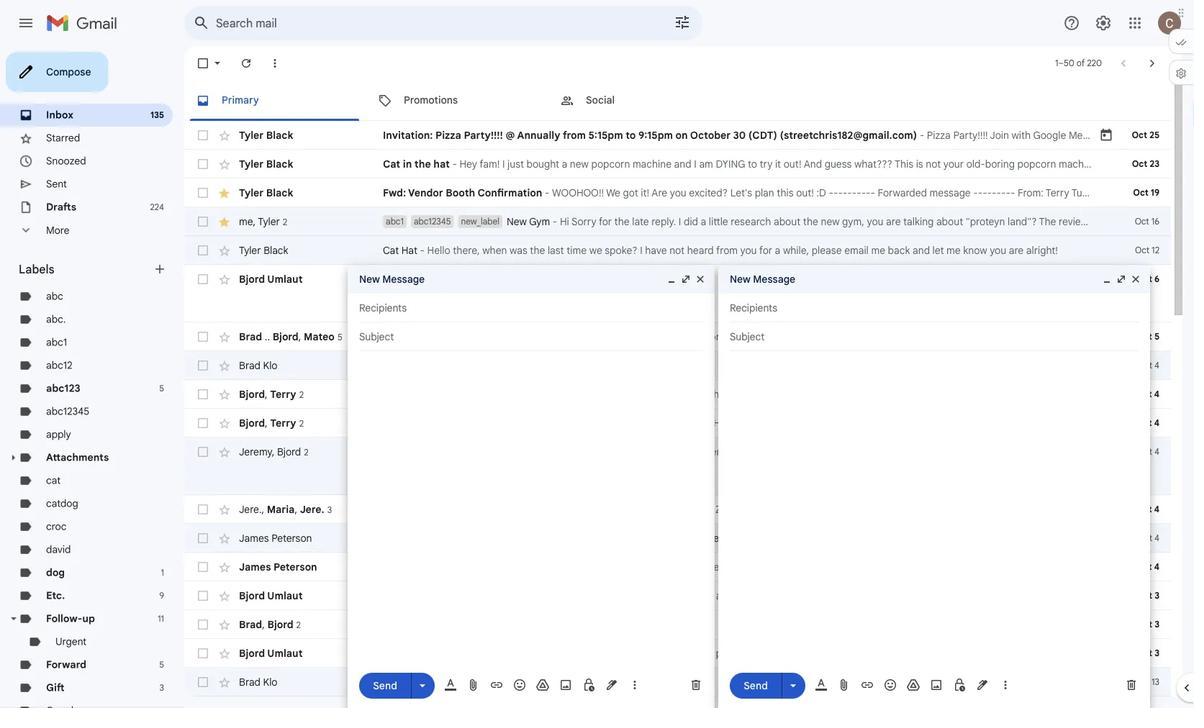 Task type: vqa. For each thing, say whether or not it's contained in the screenshot.
Enable actions
no



Task type: locate. For each thing, give the bounding box(es) containing it.
row down "that"
[[184, 668, 1171, 697]]

office left of:
[[618, 561, 644, 573]]

2 cat from the top
[[383, 244, 399, 257]]

1 vertical spatial fwd:
[[383, 532, 404, 545]]

cat down invitation:
[[383, 158, 400, 170]]

about up the let
[[936, 215, 963, 228]]

tyler for invitation: pizza party!!!! @ annually from 5:15pm to 9:15pm on october 30 (cdt) (streetchris182@gmail.com) -
[[239, 129, 264, 141]]

or
[[861, 388, 871, 401]]

1 horizontal spatial back
[[888, 244, 910, 257]]

0 horizontal spatial dark
[[584, 590, 605, 602]]

2 popcorn from the left
[[1018, 158, 1056, 170]]

forwarded for bread!
[[823, 417, 873, 429]]

1 vertical spatial peterson
[[274, 561, 317, 573]]

close image
[[695, 274, 706, 285], [1130, 274, 1142, 285]]

more options image right insert signature icon
[[1001, 678, 1010, 693]]

machine up 19
[[1154, 158, 1193, 170]]

1 horizontal spatial our
[[981, 388, 996, 401]]

from: up land"? on the right top
[[1018, 186, 1044, 199]]

it left "that"
[[658, 647, 664, 660]]

1 james peterson from the top
[[239, 532, 312, 545]]

on inside 'link'
[[583, 532, 594, 545]]

1 new message from the left
[[359, 273, 425, 285]]

abc12 inside abc12 urgent - timesheets due today!
[[386, 677, 408, 688]]

and
[[674, 158, 692, 170], [913, 244, 930, 257], [748, 590, 765, 602]]

9 row from the top
[[184, 409, 1194, 438]]

a right hell
[[947, 330, 953, 343]]

this right the 'nope!'
[[1132, 158, 1151, 170]]

1 horizontal spatial office
[[1007, 446, 1033, 458]]

1 vertical spatial forwarded
[[823, 417, 873, 429]]

1 vertical spatial james peterson
[[239, 561, 317, 573]]

and left the "guess"
[[804, 158, 822, 170]]

lidl
[[1054, 561, 1075, 573]]

fwd: for fwd: tmz posted: britney spears launches on cops who did welfare check af...
[[383, 532, 404, 545]]

3 for hey guys what are your favorite halloween movies?
[[1155, 619, 1160, 630]]

new message down "while," on the right top of page
[[730, 273, 796, 285]]

0 horizontal spatial we
[[507, 590, 521, 602]]

james peterson for from the office of: james. h. peterson, adult human man ---------- forwarded message --------- from: lidl us <info@mail.lidl.us> dat
[[239, 561, 317, 573]]

0 horizontal spatial we
[[589, 244, 602, 257]]

insert signature image
[[605, 678, 619, 693]]

halloween left party
[[1035, 446, 1083, 458]]

0 horizontal spatial on
[[583, 532, 594, 545]]

2 klo from the top
[[263, 676, 278, 689]]

1 horizontal spatial abc12
[[386, 677, 408, 688]]

1 horizontal spatial this
[[1132, 158, 1151, 170]]

2 new message from the left
[[730, 273, 796, 285]]

halloween inside cell
[[1035, 446, 1083, 458]]

abc12345 down abc123 link
[[46, 405, 89, 418]]

fwd: inside the fwd: tmz posted: britney spears launches on cops who did welfare check af... 'link'
[[383, 532, 404, 545]]

2 horizontal spatial at
[[1139, 503, 1148, 516]]

snoozed
[[46, 155, 86, 167]]

abc1 up hat
[[386, 216, 404, 227]]

0 horizontal spatial gaze
[[950, 647, 972, 660]]

0 horizontal spatial on
[[467, 446, 480, 458]]

2 vertical spatial 2023
[[1075, 590, 1098, 602]]

0 horizontal spatial 1
[[161, 568, 164, 578]]

1 horizontal spatial am
[[1139, 590, 1154, 602]]

0 horizontal spatial abc12
[[46, 359, 72, 372]]

bjord umlaut for we come from a dark abyss, we end in a dark abyss, and we call the luminous interval life. nikos kazantzakis on mon, sep 11, 2023 at 10:24 am james p
[[239, 590, 303, 602]]

abc12345 inside labels navigation
[[46, 405, 89, 418]]

tyler black for invitation: pizza party!!!! @ annually from 5:15pm to 9:15pm on october 30 (cdt) (streetchris182@gmail.com)
[[239, 129, 293, 141]]

more send options image for attach files image on the left bottom of the page's the send button
[[415, 679, 430, 693]]

on wed, oct 4, 2023 at 11:27 am jeremy miller <millerjeremy500@gmail.com> wrote: hi everyone, we will be having an office halloween party on 10/31. please su
[[467, 446, 1194, 458]]

fwd: left tmz at the left bottom of page
[[383, 532, 404, 545]]

15 row from the top
[[184, 610, 1171, 639]]

drafts link
[[46, 201, 76, 213]]

search mail image
[[189, 10, 215, 36]]

2 dark from the left
[[693, 590, 714, 602]]

message for second new message dialog from the right
[[383, 273, 425, 285]]

klo for sep 13
[[263, 676, 278, 689]]

from right come
[[552, 590, 573, 602]]

0 vertical spatial from
[[563, 129, 586, 141]]

more send options image
[[415, 679, 430, 693], [786, 679, 801, 693]]

bjord
[[239, 273, 265, 285], [273, 330, 299, 343], [239, 388, 265, 400], [239, 417, 265, 429], [992, 417, 1016, 429], [277, 445, 301, 458], [239, 590, 265, 602], [267, 618, 293, 631], [239, 647, 265, 660]]

2 for row containing jeremy
[[304, 447, 309, 458]]

1 vertical spatial abc12345
[[46, 405, 89, 418]]

1 vertical spatial hey
[[452, 503, 470, 516]]

from: left 'lidl'
[[1026, 561, 1052, 573]]

close image for pop out image
[[1130, 274, 1142, 285]]

1 close image from the left
[[695, 274, 706, 285]]

he
[[755, 647, 766, 660]]

4 down 11:11
[[1155, 533, 1160, 544]]

terry left turtle
[[1046, 186, 1070, 199]]

urgent link
[[55, 636, 87, 648]]

2 quiet from the left
[[1019, 330, 1044, 343]]

break.
[[677, 388, 706, 401]]

1 horizontal spatial quiet
[[1019, 330, 1044, 343]]

mon,
[[1055, 503, 1078, 516], [1018, 590, 1040, 602]]

new message dialog
[[348, 265, 715, 708], [718, 265, 1150, 708]]

attachments link
[[46, 451, 109, 464]]

None checkbox
[[196, 56, 210, 71], [196, 128, 210, 143], [196, 157, 210, 171], [196, 186, 210, 200], [196, 416, 210, 430], [196, 560, 210, 574], [196, 589, 210, 603], [196, 56, 210, 71], [196, 128, 210, 143], [196, 157, 210, 171], [196, 186, 210, 200], [196, 416, 210, 430], [196, 560, 210, 574], [196, 589, 210, 603]]

9
[[159, 591, 164, 601]]

(cdt)
[[749, 129, 777, 141]]

catdog link
[[46, 497, 78, 510]]

attach files image
[[837, 678, 852, 693]]

5 inside 'brad .. bjord , mateo 5'
[[338, 332, 342, 342]]

1 bjord umlaut from the top
[[239, 273, 303, 285]]

oct 3 for am
[[1137, 591, 1160, 601]]

abc12 urgent - timesheets due today!
[[386, 676, 557, 689]]

11 row from the top
[[184, 495, 1194, 524]]

gym,
[[842, 215, 865, 228]]

it right try
[[775, 158, 781, 170]]

2 send button from the left
[[730, 673, 782, 699]]

popcorn right boring
[[1018, 158, 1056, 170]]

seems to me we've all been taking a little break. thinking about our personal lives or thinking about keeping our jobs. breaks are good. it's not a bad idea ta link
[[383, 387, 1194, 402]]

brad klo down ..
[[239, 359, 278, 372]]

back down talking
[[888, 244, 910, 257]]

new message for 1st new message dialog from right
[[730, 273, 796, 285]]

brad klo down brad , bjord 2
[[239, 676, 278, 689]]

our
[[778, 388, 794, 401], [981, 388, 996, 401]]

new message
[[359, 273, 425, 285], [730, 273, 796, 285]]

am inside cell
[[598, 446, 613, 458]]

enough
[[997, 647, 1032, 660]]

2 close image from the left
[[1130, 274, 1142, 285]]

1 horizontal spatial sep
[[1080, 503, 1098, 516]]

1 vertical spatial from:
[[963, 417, 989, 429]]

forwarded down lives
[[823, 417, 873, 429]]

0 horizontal spatial sep
[[1042, 590, 1060, 602]]

from the office of: james. h. peterson, adult human man ---------- forwarded message --------- from: lidl us <info@mail.lidl.us> dat
[[574, 561, 1194, 573]]

croc link
[[46, 520, 67, 533]]

2 subject field from the left
[[730, 330, 1139, 344]]

1 insert photo image from the left
[[559, 678, 573, 693]]

1 horizontal spatial gaze
[[1163, 647, 1185, 660]]

brad klo for sep 13
[[239, 676, 278, 689]]

good.
[[1074, 388, 1100, 401]]

1 horizontal spatial recipients
[[730, 302, 777, 314]]

0 vertical spatial bjord , terry 2
[[239, 388, 304, 400]]

black for cat in the hat - hey fam! i just bought a new popcorn machine and i am dying to try it out! and guess what??? this is not your old-boring popcorn machine! nope! this machine 
[[266, 158, 293, 170]]

abc12 inside labels navigation
[[46, 359, 72, 372]]

brad .. bjord , mateo 5
[[239, 330, 342, 343]]

row down minimize icon
[[184, 323, 1171, 351]]

fined.gif
[[410, 296, 448, 308]]

party!!!!
[[464, 129, 503, 141]]

peterson for from
[[274, 561, 317, 573]]

james for from the office of: james. h. peterson, adult human man ---------- forwarded message --------- from: lidl us <info@mail.lidl.us> dat
[[239, 561, 271, 573]]

and left am
[[674, 158, 692, 170]]

recipients for minimize icon subject field
[[359, 302, 407, 314]]

truck right taco
[[894, 503, 918, 516]]

0 horizontal spatial recipients
[[359, 302, 407, 314]]

umlaut up brad , bjord 2
[[267, 590, 303, 602]]

oct 4 for confess to your crimes stale end piece of white bread! ---------- forwarded message --------- from: bjord umlaut <sicritbjordd@gmail.com> date
[[1137, 418, 1160, 429]]

0 horizontal spatial abc12345
[[46, 405, 89, 418]]

0 horizontal spatial truck
[[618, 503, 641, 516]]

minimize image
[[666, 274, 677, 285]]

..
[[265, 330, 270, 343]]

2 more send options image from the left
[[786, 679, 801, 693]]

2 insert link ‪(⌘k)‬ image from the left
[[860, 678, 875, 693]]

[important] - just so we're clear...
[[383, 273, 552, 285]]

movies?
[[676, 618, 713, 631]]

2 vertical spatial we
[[507, 590, 521, 602]]

3 tyler black from the top
[[239, 186, 293, 199]]

oct inside cell
[[508, 446, 525, 458]]

insert files using drive image
[[536, 678, 550, 693], [906, 678, 921, 693]]

1 quiet from the left
[[956, 330, 980, 343]]

7 row from the top
[[184, 323, 1171, 351]]

2 vertical spatial bjord umlaut
[[239, 647, 303, 660]]

0 horizontal spatial jere.
[[239, 503, 262, 516]]

220
[[1087, 58, 1102, 69]]

posted:
[[429, 532, 464, 545]]

from right the heard
[[716, 244, 738, 257]]

the right "call"
[[801, 590, 817, 602]]

for left 'each'
[[707, 330, 720, 343]]

bjord , terry 2 for seems to me we've all been taking a little break. thinking about our personal lives or thinking about keeping our jobs. breaks are good. it's not a bad idea ta
[[239, 388, 304, 400]]

peterson
[[272, 532, 312, 545], [274, 561, 317, 573]]

3 oct 3 from the top
[[1137, 648, 1160, 659]]

your left suggestions
[[626, 330, 647, 343]]

am left je
[[1170, 503, 1185, 516]]

you down research on the top
[[740, 244, 757, 257]]

send inside row
[[575, 330, 599, 343]]

0 horizontal spatial quiet
[[956, 330, 980, 343]]

send button for attach files icon
[[730, 673, 782, 699]]

1 horizontal spatial of
[[1077, 58, 1085, 69]]

3 brad from the top
[[239, 618, 262, 631]]

abc12 for abc12
[[46, 359, 72, 372]]

message up kazantzakis
[[938, 561, 979, 573]]

become
[[812, 647, 849, 660]]

4 tyler black from the top
[[239, 244, 288, 257]]

insert files using drive image right insert emoji ‪(⌘⇧2)‬ icon
[[536, 678, 550, 693]]

from:
[[1018, 186, 1044, 199], [963, 417, 989, 429], [1026, 561, 1052, 573]]

1 gaze from the left
[[950, 647, 972, 660]]

more options image
[[631, 678, 639, 693], [1001, 678, 1010, 693]]

3 for whoever fights monsters should see to it that in the process he does not become a monster. and if you gaze long enough into an abyss, the abyss will gaze ba
[[1155, 648, 1160, 659]]

the
[[415, 158, 431, 170], [615, 215, 630, 228], [803, 215, 818, 228], [530, 244, 545, 257], [779, 330, 794, 343], [674, 503, 689, 516], [830, 503, 845, 516], [600, 561, 615, 573], [801, 590, 817, 602], [698, 647, 713, 660], [1099, 647, 1114, 660]]

0 horizontal spatial 11,
[[1063, 590, 1073, 602]]

1 vertical spatial sep
[[1042, 590, 1060, 602]]

1 bjord , terry 2 from the top
[[239, 388, 304, 400]]

send for attach files icon's the send button
[[744, 679, 768, 692]]

23
[[1150, 159, 1160, 170]]

25
[[1150, 130, 1160, 141]]

0 vertical spatial for
[[599, 215, 612, 228]]

tab list inside main content
[[184, 81, 1171, 121]]

1 horizontal spatial subject field
[[730, 330, 1139, 344]]

1 vertical spatial james
[[239, 561, 271, 573]]

1 vertical spatial will
[[1146, 647, 1160, 660]]

4 for hey jeremy, i personally love a food truck called the taco zone truck. hands down the best taco truck in la! best regards, maria on mon, sep 11, 2023 at 11:11 am je
[[1154, 504, 1160, 515]]

0 vertical spatial brad klo
[[239, 359, 278, 372]]

1 left 50
[[1055, 58, 1059, 69]]

1 message from the left
[[383, 273, 425, 285]]

2 tyler black from the top
[[239, 158, 293, 170]]

subject field for minimize image
[[730, 330, 1139, 344]]

abyss, down peterson,
[[716, 590, 745, 602]]

abc1
[[386, 216, 404, 227], [46, 336, 67, 349]]

10 row from the top
[[184, 438, 1194, 495]]

david
[[46, 544, 71, 556]]

0 vertical spatial halloween
[[383, 330, 434, 343]]

alright!
[[1026, 244, 1058, 257]]

2 recipients from the left
[[730, 302, 777, 314]]

4,
[[527, 446, 536, 458]]

0 vertical spatial oct 3
[[1137, 591, 1160, 601]]

hey left the fam!
[[460, 158, 477, 170]]

having
[[960, 446, 990, 458]]

umlaut down breaks
[[1018, 417, 1051, 429]]

1 brad from the top
[[239, 330, 262, 343]]

support image
[[1063, 14, 1081, 32]]

month!
[[517, 330, 551, 343], [797, 330, 829, 343]]

taco
[[871, 503, 891, 516]]

a left bad
[[1136, 388, 1142, 401]]

0 horizontal spatial machine
[[633, 158, 672, 170]]

2 gaze from the left
[[1163, 647, 1185, 660]]

1 horizontal spatial jeremy
[[615, 446, 649, 458]]

oct left the 16
[[1135, 216, 1149, 227]]

fwd: for fwd: vendor booth confirmation - woohoo!! we got it! are you excited? let's plan this out! :d ---------- forwarded message --------- from: terry turtle <terryturtle85@gmai
[[383, 186, 406, 199]]

insert link ‪(⌘k)‬ image left insert emoji ‪(⌘⇧2)‬ image
[[860, 678, 875, 693]]

2 new message dialog from the left
[[718, 265, 1150, 708]]

dark up the hey guys what are your favorite halloween movies?
[[584, 590, 605, 602]]

little left "break." in the bottom right of the page
[[655, 388, 675, 401]]

<info@mail.lidl.us>
[[1093, 561, 1177, 573]]

black for fwd: vendor booth confirmation - woohoo!! we got it! are you excited? let's plan this out! :d ---------- forwarded message --------- from: terry turtle <terryturtle85@gmai
[[266, 186, 293, 199]]

2 inside me , tyler 2
[[283, 217, 287, 227]]

pop out image
[[680, 274, 692, 285]]

insert photo image left toggle confidential mode icon
[[559, 678, 573, 693]]

0 horizontal spatial am
[[598, 446, 613, 458]]

1 subject field from the left
[[359, 330, 703, 344]]

new left the [important]
[[359, 273, 380, 285]]

-
[[920, 129, 925, 141], [452, 158, 457, 170], [545, 186, 550, 199], [829, 186, 834, 199], [834, 186, 838, 199], [838, 186, 843, 199], [843, 186, 848, 199], [848, 186, 852, 199], [852, 186, 857, 199], [857, 186, 861, 199], [861, 186, 866, 199], [866, 186, 871, 199], [871, 186, 875, 199], [974, 186, 978, 199], [978, 186, 983, 199], [983, 186, 987, 199], [987, 186, 992, 199], [992, 186, 997, 199], [997, 186, 1001, 199], [1001, 186, 1006, 199], [1006, 186, 1011, 199], [1011, 186, 1015, 199], [553, 215, 557, 228], [420, 244, 425, 257], [443, 273, 448, 285], [774, 417, 779, 429], [779, 417, 784, 429], [784, 417, 788, 429], [788, 417, 793, 429], [793, 417, 798, 429], [798, 417, 802, 429], [802, 417, 807, 429], [807, 417, 811, 429], [811, 417, 816, 429], [816, 417, 821, 429], [919, 417, 924, 429], [924, 417, 928, 429], [928, 417, 933, 429], [933, 417, 937, 429], [937, 417, 942, 429], [942, 417, 947, 429], [947, 417, 951, 429], [951, 417, 956, 429], [956, 417, 961, 429], [837, 561, 842, 573], [842, 561, 846, 573], [846, 561, 851, 573], [851, 561, 856, 573], [856, 561, 860, 573], [860, 561, 865, 573], [865, 561, 870, 573], [870, 561, 874, 573], [874, 561, 879, 573], [879, 561, 884, 573], [982, 561, 986, 573], [986, 561, 991, 573], [991, 561, 996, 573], [996, 561, 1000, 573], [1000, 561, 1005, 573], [1005, 561, 1010, 573], [1010, 561, 1014, 573], [1014, 561, 1019, 573], [1019, 561, 1024, 573], [448, 676, 453, 689]]

and left the let
[[913, 244, 930, 257]]

h.
[[696, 561, 705, 573]]

fights
[[520, 647, 546, 660]]

1 horizontal spatial a
[[1010, 330, 1017, 343]]

2 month! from the left
[[797, 330, 829, 343]]

4 for fwd: tmz posted: britney spears launches on cops who did welfare check af...
[[1155, 533, 1160, 544]]

jeremy down stale
[[615, 446, 649, 458]]

1 insert link ‪(⌘k)‬ image from the left
[[490, 678, 504, 693]]

1 fwd: from the top
[[383, 186, 406, 199]]

an
[[993, 446, 1004, 458], [1054, 647, 1065, 660]]

on inside cell
[[467, 446, 480, 458]]

1 new message dialog from the left
[[348, 265, 715, 708]]

0 horizontal spatial new
[[570, 158, 589, 170]]

place up breaks
[[1047, 330, 1072, 343]]

a up jobs.
[[1010, 330, 1017, 343]]

hell
[[928, 330, 944, 343]]

dark down "h."
[[693, 590, 714, 602]]

17 row from the top
[[184, 668, 1171, 697]]

2 vertical spatial james
[[1156, 590, 1186, 602]]

new for minimize icon
[[359, 273, 380, 285]]

about
[[774, 215, 801, 228], [936, 215, 963, 228], [749, 388, 776, 401], [912, 388, 939, 401]]

2 for row containing me
[[283, 217, 287, 227]]

to left hell
[[916, 330, 926, 343]]

2 brad klo from the top
[[239, 676, 278, 689]]

insert photo image
[[559, 678, 573, 693], [929, 678, 944, 693]]

it
[[775, 158, 781, 170], [658, 647, 664, 660]]

2 insert photo image from the left
[[929, 678, 944, 693]]

abyss, up favorite
[[607, 590, 636, 602]]

2 inside 'jeremy , bjord 2'
[[304, 447, 309, 458]]

cell containing [important] - just so we're clear...
[[383, 272, 1099, 315]]

2 message from the left
[[753, 273, 796, 285]]

a
[[562, 158, 567, 170], [701, 215, 706, 228], [1113, 215, 1119, 228], [775, 244, 781, 257], [647, 388, 653, 401], [1136, 388, 1142, 401], [586, 503, 591, 516], [576, 590, 582, 602], [685, 590, 690, 602], [852, 647, 857, 660]]

i'll
[[831, 330, 841, 343]]

0 vertical spatial mon,
[[1055, 503, 1078, 516]]

14 row from the top
[[184, 582, 1194, 610]]

insert files using drive image for toggle confidential mode image's insert photo
[[906, 678, 921, 693]]

4 inside brad klo row
[[1155, 360, 1160, 371]]

row up excited?
[[184, 150, 1194, 179]]

1 horizontal spatial new
[[821, 215, 840, 228]]

am
[[598, 446, 613, 458], [1170, 503, 1185, 516], [1139, 590, 1154, 602]]

0 vertical spatial klo
[[263, 359, 278, 372]]

0 vertical spatial abc12
[[46, 359, 72, 372]]

2 james peterson from the top
[[239, 561, 317, 573]]

row containing brad klo
[[184, 668, 1171, 697]]

at inside cell
[[564, 446, 573, 458]]

bjord umlaut down brad , bjord 2
[[239, 647, 303, 660]]

1 horizontal spatial on
[[1002, 590, 1015, 602]]

message inside from the office of: james. h. peterson, adult human man ---------- forwarded message --------- from: lidl us <info@mail.lidl.us> dat link
[[938, 561, 979, 573]]

send down he
[[744, 679, 768, 692]]

2 insert files using drive image from the left
[[906, 678, 921, 693]]

to right seems
[[521, 388, 530, 401]]

forwarded up "life."
[[886, 561, 935, 573]]

at left 10:24
[[1101, 590, 1110, 602]]

1 insert files using drive image from the left
[[536, 678, 550, 693]]

1 horizontal spatial and
[[901, 647, 920, 660]]

all
[[578, 388, 588, 401]]

None checkbox
[[196, 215, 210, 229], [196, 243, 210, 258], [196, 272, 210, 287], [196, 330, 210, 344], [196, 359, 210, 373], [196, 387, 210, 402], [196, 445, 210, 459], [196, 502, 210, 517], [196, 531, 210, 546], [196, 618, 210, 632], [196, 646, 210, 661], [196, 675, 210, 690], [196, 215, 210, 229], [196, 243, 210, 258], [196, 272, 210, 287], [196, 330, 210, 344], [196, 359, 210, 373], [196, 387, 210, 402], [196, 445, 210, 459], [196, 502, 210, 517], [196, 531, 210, 546], [196, 618, 210, 632], [196, 646, 210, 661], [196, 675, 210, 690]]

0 vertical spatial hey
[[460, 158, 477, 170]]

hey for hey jeremy, i personally love a food truck called the taco zone truck. hands down the best taco truck in la! best regards, maria on mon, sep 11, 2023 at 11:11 am je
[[452, 503, 470, 516]]

is
[[916, 158, 923, 170]]

4 row from the top
[[184, 207, 1194, 236]]

2 a from the left
[[1010, 330, 1017, 343]]

forwarded inside confess to your crimes stale end piece of white bread! ---------- forwarded message --------- from: bjord umlaut <sicritbjordd@gmail.com> date link
[[823, 417, 873, 429]]

new message for second new message dialog from the right
[[359, 273, 425, 285]]

you
[[670, 186, 687, 199], [867, 215, 884, 228], [740, 244, 757, 257], [990, 244, 1007, 257], [931, 647, 947, 660]]

hi left sorry
[[560, 215, 569, 228]]

date
[[1174, 417, 1194, 429]]

love
[[565, 503, 583, 516]]

gmail image
[[46, 9, 125, 37]]

mon, up 'lidl'
[[1055, 503, 1078, 516]]

not
[[926, 158, 941, 170], [670, 244, 685, 257], [1119, 388, 1134, 401], [794, 647, 809, 660]]

1 for 1
[[161, 568, 164, 578]]

send for attach files image on the left bottom of the page's the send button
[[373, 679, 397, 692]]

8 row from the top
[[184, 380, 1194, 409]]

[important] - just so we're clear... link
[[383, 272, 1092, 287]]

hi inside on wed, oct 4, 2023 at 11:27 am jeremy miller <millerjeremy500@gmail.com> wrote: hi everyone, we will be having an office halloween party on 10/31. please su link
[[853, 446, 863, 458]]

2 fwd: from the top
[[383, 532, 404, 545]]

insert link ‪(⌘k)‬ image
[[490, 678, 504, 693], [860, 678, 875, 693]]

dog
[[46, 567, 65, 579]]

oct 3 for will
[[1137, 648, 1160, 659]]

1 horizontal spatial abc12345
[[414, 216, 451, 227]]

jeremy inside on wed, oct 4, 2023 at 11:27 am jeremy miller <millerjeremy500@gmail.com> wrote: hi everyone, we will be having an office halloween party on 10/31. please su link
[[615, 446, 649, 458]]

october
[[690, 129, 731, 141]]

and down adult
[[748, 590, 765, 602]]

oct 4 for seems to me we've all been taking a little break. thinking about our personal lives or thinking about keeping our jobs. breaks are good. it's not a bad idea ta
[[1137, 389, 1160, 400]]

Subject field
[[359, 330, 703, 344], [730, 330, 1139, 344]]

hey left guys
[[480, 618, 498, 631]]

settings image
[[1095, 14, 1112, 32]]

oct inside brad klo row
[[1138, 360, 1153, 371]]

0 horizontal spatial for
[[599, 215, 612, 228]]

social
[[586, 94, 615, 107]]

1 vertical spatial brad klo
[[239, 676, 278, 689]]

cell
[[383, 272, 1099, 315]]

1 klo from the top
[[263, 359, 278, 372]]

forwarded inside from the office of: james. h. peterson, adult human man ---------- forwarded message --------- from: lidl us <info@mail.lidl.us> dat link
[[886, 561, 935, 573]]

1 vertical spatial 1
[[161, 568, 164, 578]]

1 tyler black from the top
[[239, 129, 293, 141]]

quiet right hell
[[956, 330, 980, 343]]

2 bjord , terry 2 from the top
[[239, 417, 304, 429]]

abc1 inside labels navigation
[[46, 336, 67, 349]]

3 bjord umlaut from the top
[[239, 647, 303, 660]]

0 horizontal spatial subject field
[[359, 330, 703, 344]]

0 horizontal spatial will
[[929, 446, 943, 458]]

of right day
[[767, 330, 776, 343]]

follow-
[[46, 613, 82, 625]]

maria down 'jeremy , bjord 2'
[[267, 503, 295, 516]]

11, left 11:11
[[1101, 503, 1111, 516]]

fwd: left vendor
[[383, 186, 406, 199]]

message for bjord
[[875, 417, 916, 429]]

2 machine from the left
[[1154, 158, 1193, 170]]

0 vertical spatial and
[[804, 158, 822, 170]]

abc12 left urgent
[[386, 677, 408, 688]]

life.
[[899, 590, 915, 602]]

out! right try
[[784, 158, 802, 170]]

10:24
[[1113, 590, 1137, 602]]

1 truck from the left
[[618, 503, 641, 516]]

labels
[[19, 262, 54, 276]]

send button down he
[[730, 673, 782, 699]]

end
[[654, 590, 672, 602]]

subject field for minimize icon
[[359, 330, 703, 344]]

at left 11:27
[[564, 446, 573, 458]]

promotions
[[404, 94, 458, 107]]

oct 4 for from the office of: james. h. peterson, adult human man ---------- forwarded message --------- from: lidl us <info@mail.lidl.us> dat
[[1137, 562, 1160, 573]]

an inside cell
[[993, 446, 1004, 458]]

a inside whoever fights monsters should see to it that in the process he does not become a monster. and if you gaze long enough into an abyss, the abyss will gaze ba link
[[852, 647, 857, 660]]

tab list
[[184, 81, 1171, 121]]

1 vertical spatial back
[[602, 330, 624, 343]]

2 bjord umlaut from the top
[[239, 590, 303, 602]]

personal
[[796, 388, 836, 401]]

cat left hat
[[383, 244, 399, 257]]

confess to your crimes stale end piece of white bread! ---------- forwarded message --------- from: bjord umlaut <sicritbjordd@gmail.com> date
[[475, 417, 1194, 429]]

close image right pop out icon
[[695, 274, 706, 285]]

1 vertical spatial on
[[1039, 503, 1053, 516]]

refresh image
[[239, 56, 253, 71]]

None search field
[[184, 6, 703, 40]]

1 vertical spatial and
[[901, 647, 920, 660]]

invitation: pizza party!!!! @ annually from 5:15pm to 9:15pm on october 30 (cdt) (streetchris182@gmail.com) -
[[383, 129, 927, 141]]

primary tab
[[184, 81, 365, 121]]

0 vertical spatial bjord umlaut
[[239, 273, 303, 285]]

brad klo
[[239, 359, 278, 372], [239, 676, 278, 689]]

toggle confidential mode image
[[952, 678, 967, 693]]

row up the heard
[[184, 207, 1194, 236]]

wrote:
[[822, 446, 851, 458]]

@
[[506, 129, 515, 141]]

0 vertical spatial abc1
[[386, 216, 404, 227]]

0 vertical spatial of
[[1077, 58, 1085, 69]]

1 vertical spatial message
[[875, 417, 916, 429]]

recipients for subject field related to minimize image
[[730, 302, 777, 314]]

hi
[[560, 215, 569, 228], [853, 446, 863, 458]]

1 vertical spatial 11,
[[1063, 590, 1073, 602]]

dog link
[[46, 567, 65, 579]]

1 inside labels navigation
[[161, 568, 164, 578]]

machine!
[[1059, 158, 1100, 170]]

we left "call"
[[768, 590, 781, 602]]

16 row from the top
[[184, 639, 1194, 668]]

1 oct 3 from the top
[[1137, 591, 1160, 601]]

1 vertical spatial terry
[[270, 388, 296, 400]]

1 horizontal spatial jere.
[[300, 503, 324, 516]]

recipients down the [important]
[[359, 302, 407, 314]]

insert link ‪(⌘k)‬ image for attach files icon
[[860, 678, 875, 693]]

1 brad klo from the top
[[239, 359, 278, 372]]

adult
[[753, 561, 778, 573]]

1 horizontal spatial month!
[[797, 330, 829, 343]]

primary
[[222, 94, 259, 107]]

0 vertical spatial office
[[1007, 446, 1033, 458]]

more send options image for attach files icon's the send button
[[786, 679, 801, 693]]

crimes
[[566, 417, 603, 429]]

oct 4 for hey jeremy, i personally love a food truck called the taco zone truck. hands down the best taco truck in la! best regards, maria on mon, sep 11, 2023 at 11:11 am je
[[1137, 504, 1160, 515]]

abc1 link
[[46, 336, 67, 349]]

apply link
[[46, 428, 71, 441]]

month! right movie
[[517, 330, 551, 343]]

1 machine from the left
[[633, 158, 672, 170]]

abc. link
[[46, 313, 66, 326]]

message inside confess to your crimes stale end piece of white bread! ---------- forwarded message --------- from: bjord umlaut <sicritbjordd@gmail.com> date link
[[875, 417, 916, 429]]

send button left urgent
[[359, 673, 411, 699]]

row up welfare
[[184, 495, 1194, 524]]

1 a from the left
[[947, 330, 953, 343]]

the inside from the office of: james. h. peterson, adult human man ---------- forwarded message --------- from: lidl us <info@mail.lidl.us> dat link
[[600, 561, 615, 573]]

row
[[184, 121, 1171, 150], [184, 150, 1194, 179], [184, 179, 1194, 207], [184, 207, 1194, 236], [184, 236, 1171, 265], [184, 265, 1171, 323], [184, 323, 1171, 351], [184, 380, 1194, 409], [184, 409, 1194, 438], [184, 438, 1194, 495], [184, 495, 1194, 524], [184, 524, 1171, 553], [184, 553, 1194, 582], [184, 582, 1194, 610], [184, 610, 1171, 639], [184, 639, 1194, 668], [184, 668, 1171, 697]]

main content
[[184, 81, 1194, 708]]

about left keeping
[[912, 388, 939, 401]]

6 row from the top
[[184, 265, 1171, 323]]

2 more options image from the left
[[1001, 678, 1010, 693]]

labels heading
[[19, 262, 153, 276]]

forwarded for man
[[886, 561, 935, 573]]

1 send button from the left
[[359, 673, 411, 699]]

1 more send options image from the left
[[415, 679, 430, 693]]

1 more options image from the left
[[631, 678, 639, 693]]

our left jobs.
[[981, 388, 996, 401]]

new
[[570, 158, 589, 170], [821, 215, 840, 228]]

tab list containing primary
[[184, 81, 1171, 121]]

1 horizontal spatial dark
[[693, 590, 714, 602]]

2 oct 3 from the top
[[1137, 619, 1160, 630]]

a right become
[[852, 647, 857, 660]]

0 horizontal spatial insert files using drive image
[[536, 678, 550, 693]]

klo
[[263, 359, 278, 372], [263, 676, 278, 689]]

your left old- on the top right
[[944, 158, 964, 170]]

are
[[886, 215, 901, 228], [1096, 215, 1111, 228], [1009, 244, 1024, 257], [1056, 388, 1071, 401], [550, 618, 565, 631]]

1 cat from the top
[[383, 158, 400, 170]]

tyler for cat in the hat - hey fam! i just bought a new popcorn machine and i am dying to try it out! and guess what??? this is not your old-boring popcorn machine! nope! this machine 
[[239, 158, 264, 170]]

2 vertical spatial on
[[583, 532, 594, 545]]

black for invitation: pizza party!!!! @ annually from 5:15pm to 9:15pm on october 30 (cdt) (streetchris182@gmail.com) -
[[266, 129, 293, 141]]

james up brad , bjord 2
[[239, 561, 271, 573]]

sep down 'lidl'
[[1042, 590, 1060, 602]]

1 recipients from the left
[[359, 302, 407, 314]]

1 horizontal spatial close image
[[1130, 274, 1142, 285]]

0 horizontal spatial more options image
[[631, 678, 639, 693]]



Task type: describe. For each thing, give the bounding box(es) containing it.
new for minimize image
[[730, 273, 751, 285]]

2 vertical spatial am
[[1139, 590, 1154, 602]]

0 vertical spatial 11,
[[1101, 503, 1111, 516]]

1 place from the left
[[983, 330, 1008, 343]]

message for 1st new message dialog from right
[[753, 273, 796, 285]]

promotions tab
[[366, 81, 548, 121]]

snoozed link
[[46, 155, 86, 167]]

1 for 1 50 of 220
[[1055, 58, 1059, 69]]

oct left 'idea'
[[1137, 389, 1152, 400]]

the left late on the right top of the page
[[615, 215, 630, 228]]

toggle confidential mode image
[[582, 678, 596, 693]]

you right are
[[670, 186, 687, 199]]

row containing me
[[184, 207, 1194, 236]]

2 vertical spatial at
[[1101, 590, 1110, 602]]

1 our from the left
[[778, 388, 794, 401]]

1 jere. from the left
[[239, 503, 262, 516]]

0 horizontal spatial your
[[567, 618, 587, 631]]

Search mail text field
[[216, 16, 634, 30]]

1 horizontal spatial an
[[1054, 647, 1065, 660]]

a left 'oct 16'
[[1113, 215, 1119, 228]]

1 dark from the left
[[584, 590, 605, 602]]

abc1 inside row
[[386, 216, 404, 227]]

oct left 25
[[1132, 130, 1147, 141]]

sep 13
[[1134, 677, 1160, 688]]

oct up 10/31.
[[1137, 418, 1152, 429]]

oct 4 inside brad klo row
[[1138, 360, 1160, 371]]

0 horizontal spatial maria
[[267, 503, 295, 516]]

etc.
[[46, 590, 65, 602]]

0 vertical spatial sep
[[1080, 503, 1098, 516]]

miller
[[651, 446, 676, 458]]

more options image for insert signature image
[[631, 678, 639, 693]]

compose button
[[6, 52, 108, 92]]

4 for confess to your crimes stale end piece of white bread! ---------- forwarded message --------- from: bjord umlaut <sicritbjordd@gmail.com> date
[[1154, 418, 1160, 429]]

minimize image
[[1101, 274, 1113, 285]]

a down from
[[576, 590, 582, 602]]

sent
[[46, 178, 67, 190]]

stale
[[605, 417, 634, 429]]

0 horizontal spatial and
[[674, 158, 692, 170]]

1 vertical spatial out!
[[796, 186, 814, 199]]

11
[[158, 614, 164, 625]]

1 horizontal spatial we
[[606, 186, 621, 199]]

tyler black for cat in the hat
[[239, 158, 293, 170]]

discard draft ‪(⌘⇧d)‬ image
[[1124, 678, 1139, 693]]

1 popcorn from the left
[[591, 158, 630, 170]]

brad klo row
[[184, 351, 1171, 380]]

the
[[1039, 215, 1056, 228]]

main content containing primary
[[184, 81, 1194, 708]]

please
[[1154, 446, 1185, 458]]

13 row from the top
[[184, 553, 1194, 582]]

about up the bread!
[[749, 388, 776, 401]]

jobs.
[[999, 388, 1020, 401]]

attach files image
[[466, 678, 481, 693]]

kazantzakis
[[945, 590, 999, 602]]

1 horizontal spatial your
[[626, 330, 647, 343]]

oct up <info@mail.lidl.us>
[[1138, 533, 1153, 544]]

oct 4 for fwd: tmz posted: britney spears launches on cops who did welfare check af...
[[1138, 533, 1160, 544]]

4 brad from the top
[[239, 676, 261, 689]]

1 vertical spatial from
[[716, 244, 738, 257]]

more image
[[268, 56, 282, 71]]

brad klo for oct 4
[[239, 359, 278, 372]]

oct 25
[[1132, 130, 1160, 141]]

1 horizontal spatial we
[[639, 590, 652, 602]]

james for fwd: tmz posted: britney spears launches on cops who did welfare check af...
[[239, 532, 269, 545]]

oct up 10:24
[[1137, 562, 1152, 573]]

2 for 10th row from the bottom
[[299, 389, 304, 400]]

in left la!
[[920, 503, 928, 516]]

jeremy , bjord 2
[[239, 445, 309, 458]]

insert link ‪(⌘k)‬ image for attach files image on the left bottom of the page
[[490, 678, 504, 693]]

<sicritbjordd@gmail.com>
[[1053, 417, 1172, 429]]

due
[[509, 676, 526, 689]]

0 vertical spatial out!
[[784, 158, 802, 170]]

best
[[948, 503, 969, 516]]

0 vertical spatial your
[[944, 158, 964, 170]]

will inside cell
[[929, 446, 943, 458]]

3 inside jere. , maria , jere. 3
[[327, 504, 332, 515]]

4 for from the office of: james. h. peterson, adult human man ---------- forwarded message --------- from: lidl us <info@mail.lidl.us> dat
[[1154, 562, 1160, 573]]

i left just
[[502, 158, 505, 170]]

hey jeremy, i personally love a food truck called the taco zone truck. hands down the best taco truck in la! best regards, maria on mon, sep 11, 2023 at 11:11 am je
[[452, 503, 1194, 516]]

main menu image
[[17, 14, 35, 32]]

close image for pop out icon
[[695, 274, 706, 285]]

inbox
[[46, 109, 73, 121]]

6
[[1155, 274, 1160, 285]]

1 row from the top
[[184, 121, 1171, 150]]

to right see
[[646, 647, 655, 660]]

peterson for fwd:
[[272, 532, 312, 545]]

urgent
[[416, 676, 446, 689]]

2 vertical spatial on
[[1002, 590, 1015, 602]]

insert signature image
[[975, 678, 990, 693]]

hey for hey guys what are your favorite halloween movies?
[[480, 618, 498, 631]]

2 for 9th row from the bottom
[[299, 418, 304, 429]]

me , tyler 2
[[239, 215, 287, 228]]

nikos
[[918, 590, 943, 602]]

a right 'bought'
[[562, 158, 567, 170]]

in right end
[[674, 590, 682, 602]]

oct up sep 13
[[1137, 648, 1153, 659]]

1 horizontal spatial new
[[507, 215, 527, 228]]

2 truck from the left
[[894, 503, 918, 516]]

insert photo image for toggle confidential mode image
[[929, 678, 944, 693]]

oct left 19
[[1133, 188, 1149, 198]]

from
[[574, 561, 598, 573]]

0 vertical spatial message
[[930, 186, 971, 199]]

abc12 for abc12 urgent - timesheets due today!
[[386, 677, 408, 688]]

terry for seems to me we've all been taking a little break. thinking about our personal lives or thinking about keeping our jobs. breaks are good. it's not a bad idea ta
[[270, 388, 296, 400]]

from: for bjord
[[963, 417, 989, 429]]

in down invitation:
[[403, 158, 412, 170]]

umlaut up 'brad .. bjord , mateo 5'
[[267, 273, 303, 285]]

please
[[812, 244, 842, 257]]

message for lidl
[[938, 561, 979, 573]]

oct down oct 6
[[1137, 332, 1152, 342]]

a right end
[[685, 590, 690, 602]]

advanced search options image
[[668, 8, 697, 37]]

tyler for fwd: vendor booth confirmation - woohoo!! we got it! are you excited? let's plan this out! :d ---------- forwarded message --------- from: terry turtle <terryturtle85@gmai
[[239, 186, 264, 199]]

we inside cell
[[912, 446, 926, 458]]

cat link
[[46, 474, 61, 487]]

labels navigation
[[0, 46, 184, 708]]

pop out image
[[1116, 274, 1127, 285]]

bjord umlaut for whoever fights monsters should see to it that in the process he does not become a monster. and if you gaze long enough into an abyss, the abyss will gaze ba
[[239, 647, 303, 660]]

umlaut down brad , bjord 2
[[267, 647, 303, 660]]

oct 12
[[1135, 245, 1160, 256]]

forward link
[[46, 659, 86, 671]]

older image
[[1145, 56, 1160, 71]]

0 horizontal spatial little
[[655, 388, 675, 401]]

i left the did
[[679, 215, 681, 228]]

a left "while," on the right top of page
[[775, 244, 781, 257]]

the right day
[[779, 330, 794, 343]]

not right is
[[926, 158, 941, 170]]

bjord , terry 2 for confess to your crimes stale end piece of white bread! ---------- forwarded message --------- from: bjord umlaut <sicritbjordd@gmail.com> date
[[239, 417, 304, 429]]

know
[[963, 244, 987, 257]]

you right know
[[990, 244, 1007, 257]]

we're
[[488, 273, 515, 285]]

james peterson for fwd: tmz posted: britney spears launches on cops who did welfare check af...
[[239, 532, 312, 545]]

to left 9:15pm at top right
[[626, 129, 636, 141]]

2 our from the left
[[981, 388, 996, 401]]

1 horizontal spatial abyss,
[[716, 590, 745, 602]]

monsters
[[549, 647, 591, 660]]

2 horizontal spatial 2023
[[1113, 503, 1136, 516]]

got
[[623, 186, 638, 199]]

hello
[[427, 244, 450, 257]]

you right gym,
[[867, 215, 884, 228]]

terry for confess to your crimes stale end piece of white bread! ---------- forwarded message --------- from: bjord umlaut <sicritbjordd@gmail.com> date
[[270, 417, 296, 429]]

cat for cat hat - hello there, when was the last time we spoke? i have not heard from you for a while, please email me back and let me know you are alright!
[[383, 244, 399, 257]]

2 jere. from the left
[[300, 503, 324, 516]]

abc12 link
[[46, 359, 72, 372]]

the left hat
[[415, 158, 431, 170]]

invitation:
[[383, 129, 433, 141]]

0 horizontal spatial jeremy
[[239, 445, 272, 458]]

are left talking
[[886, 215, 901, 228]]

0 horizontal spatial halloween
[[383, 330, 434, 343]]

4 for seems to me we've all been taking a little break. thinking about our personal lives or thinking about keeping our jobs. breaks are good. it's not a bad idea ta
[[1154, 389, 1160, 400]]

0 vertical spatial back
[[888, 244, 910, 257]]

cat for cat in the hat - hey fam! i just bought a new popcorn machine and i am dying to try it out! and guess what??? this is not your old-boring popcorn machine! nope! this machine 
[[383, 158, 400, 170]]

3 for we come from a dark abyss, we end in a dark abyss, and we call the luminous interval life. nikos kazantzakis on mon, sep 11, 2023 at 10:24 am james p
[[1155, 591, 1160, 601]]

oct left 12
[[1135, 245, 1150, 256]]

2 horizontal spatial sep
[[1134, 677, 1150, 688]]

insert emoji ‪(⌘⇧2)‬ image
[[883, 678, 898, 693]]

oct 5
[[1137, 332, 1160, 342]]

2 place from the left
[[1047, 330, 1072, 343]]

what
[[525, 618, 547, 631]]

a right taking
[[647, 388, 653, 401]]

you right the if
[[931, 647, 947, 660]]

tmz
[[407, 532, 427, 545]]

1 vertical spatial at
[[1139, 503, 1148, 516]]

brad , bjord 2
[[239, 618, 301, 631]]

send button for attach files image on the left bottom of the page
[[359, 673, 411, 699]]

apply
[[46, 428, 71, 441]]

row containing jere.
[[184, 495, 1194, 524]]

are right reviews
[[1096, 215, 1111, 228]]

11:27
[[575, 446, 596, 458]]

are right what
[[550, 618, 565, 631]]

2023 inside cell
[[538, 446, 561, 458]]

2 horizontal spatial abyss,
[[1068, 647, 1097, 660]]

i left have
[[640, 244, 643, 257]]

the inside the we come from a dark abyss, we end in a dark abyss, and we call the luminous interval life. nikos kazantzakis on mon, sep 11, 2023 at 10:24 am james p link
[[801, 590, 817, 602]]

about down fwd: vendor booth confirmation - woohoo!! we got it! are you excited? let's plan this out! :d ---------- forwarded message --------- from: terry turtle <terryturtle85@gmai
[[774, 215, 801, 228]]

2 brad from the top
[[239, 359, 261, 372]]

12
[[1152, 245, 1160, 256]]

insert files using drive image for insert photo associated with toggle confidential mode icon
[[536, 678, 550, 693]]

insert photo image for toggle confidential mode icon
[[559, 678, 573, 693]]

food
[[594, 503, 615, 516]]

0 vertical spatial it
[[775, 158, 781, 170]]

social tab
[[549, 81, 730, 121]]

0 horizontal spatial abyss,
[[607, 590, 636, 602]]

a right the did
[[701, 215, 706, 228]]

3 inside labels navigation
[[159, 683, 164, 694]]

james.
[[661, 561, 693, 573]]

let
[[933, 244, 944, 257]]

are left good.
[[1056, 388, 1071, 401]]

11:11
[[1150, 503, 1168, 516]]

0 vertical spatial forwarded
[[878, 186, 927, 199]]

bad
[[1144, 388, 1162, 401]]

more options image for insert signature icon
[[1001, 678, 1010, 693]]

2 row from the top
[[184, 150, 1194, 179]]

2 horizontal spatial little
[[1121, 215, 1141, 228]]

(streetchris182@gmail.com)
[[780, 129, 917, 141]]

the left best
[[830, 503, 845, 516]]

the left the process
[[698, 647, 713, 660]]

send for send back your suggestions for each day of the month! i'll start... drag me to hell a quiet place a quiet place 2
[[575, 330, 599, 343]]

tyler black for fwd: vendor booth confirmation
[[239, 186, 293, 199]]

breaks
[[1023, 388, 1054, 401]]

0 vertical spatial on
[[676, 129, 688, 141]]

1 vertical spatial office
[[618, 561, 644, 573]]

0 vertical spatial hi
[[560, 215, 569, 228]]

from: for lidl
[[1026, 561, 1052, 573]]

1 month! from the left
[[517, 330, 551, 343]]

oct left 6
[[1137, 274, 1152, 285]]

2 horizontal spatial we
[[768, 590, 781, 602]]

on wed, oct 4, 2023 at 11:27 am jeremy miller <millerjeremy500@gmail.com> wrote: hi everyone, we will be having an office halloween party on 10/31. please su cell
[[383, 445, 1194, 488]]

:d
[[817, 186, 826, 199]]

check
[[701, 532, 730, 545]]

klo for oct 4
[[263, 359, 278, 372]]

the left abyss
[[1099, 647, 1114, 660]]

spoke?
[[605, 244, 638, 257]]

insert emoji ‪(⌘⇧2)‬ image
[[513, 678, 527, 693]]

5 row from the top
[[184, 236, 1171, 265]]

hey guys what are your favorite halloween movies? link
[[383, 618, 1092, 632]]

12 row from the top
[[184, 524, 1171, 553]]

fwd: tmz posted: britney spears launches on cops who did welfare check af... link
[[383, 531, 1092, 546]]

watching
[[437, 330, 482, 343]]

2 horizontal spatial for
[[759, 244, 772, 257]]

abc link
[[46, 290, 63, 303]]

3 row from the top
[[184, 179, 1194, 207]]

not right it's
[[1119, 388, 1134, 401]]

30
[[733, 129, 746, 141]]

that
[[666, 647, 685, 660]]

<millerjeremy500@gmail.com>
[[679, 446, 820, 458]]

0 vertical spatial new
[[570, 158, 589, 170]]

it
[[1178, 215, 1184, 228]]

abyss
[[1117, 647, 1143, 660]]

calendar event image
[[1099, 128, 1114, 143]]

13
[[1152, 677, 1160, 688]]

jeremy,
[[472, 503, 507, 516]]

2 vertical spatial from
[[552, 590, 573, 602]]

1 horizontal spatial little
[[709, 215, 728, 228]]

drafts
[[46, 201, 76, 213]]

the left last
[[530, 244, 545, 257]]

seems
[[488, 388, 518, 401]]

1 horizontal spatial for
[[707, 330, 720, 343]]

more
[[46, 224, 69, 237]]

oct 23
[[1132, 159, 1160, 170]]

call
[[783, 590, 799, 602]]

movie
[[484, 330, 514, 343]]

1 vertical spatial it
[[658, 647, 664, 660]]

the left taco at the right bottom
[[674, 503, 689, 516]]

1 this from the left
[[895, 158, 914, 170]]

not right does
[[794, 647, 809, 660]]

2 horizontal spatial and
[[913, 244, 930, 257]]

oct up abyss
[[1137, 619, 1153, 630]]

today!
[[529, 676, 557, 689]]

turtle
[[1072, 186, 1098, 199]]

oct left 23
[[1132, 159, 1148, 170]]

oct left the 'please'
[[1138, 447, 1153, 457]]

there,
[[453, 244, 480, 257]]

booth
[[446, 186, 475, 199]]

start...
[[843, 330, 873, 343]]

launches
[[536, 532, 580, 545]]

in right "that"
[[688, 647, 696, 660]]

0 vertical spatial abc12345
[[414, 216, 451, 227]]

2 horizontal spatial am
[[1170, 503, 1185, 516]]

4 right 10/31.
[[1155, 447, 1160, 457]]

0 vertical spatial terry
[[1046, 186, 1070, 199]]

research
[[731, 215, 771, 228]]

1 horizontal spatial will
[[1146, 647, 1160, 660]]

lives
[[839, 388, 859, 401]]

0 horizontal spatial mon,
[[1018, 590, 1040, 602]]

are left the alright!
[[1009, 244, 1024, 257]]

oct right 10:24
[[1137, 591, 1153, 601]]

etc. link
[[46, 590, 65, 602]]

af...
[[732, 532, 749, 545]]

abc123
[[46, 382, 80, 395]]

2 this from the left
[[1132, 158, 1151, 170]]

oct left je
[[1137, 504, 1152, 515]]

reviews
[[1059, 215, 1093, 228]]

compose
[[46, 66, 91, 78]]

0 horizontal spatial of
[[767, 330, 776, 343]]

not right have
[[670, 244, 685, 257]]

50
[[1064, 58, 1075, 69]]

2 inside brad , bjord 2
[[296, 620, 301, 630]]

on inside cell
[[1112, 446, 1124, 458]]

0 vertical spatial from:
[[1018, 186, 1044, 199]]

us
[[1078, 561, 1091, 573]]

to left try
[[748, 158, 757, 170]]

row containing jeremy
[[184, 438, 1194, 495]]

1 horizontal spatial and
[[748, 590, 765, 602]]

the down :d
[[803, 215, 818, 228]]

office inside cell
[[1007, 446, 1033, 458]]

2 horizontal spatial on
[[1039, 503, 1053, 516]]

0 horizontal spatial back
[[602, 330, 624, 343]]

discard draft ‪(⌘⇧d)‬ image
[[689, 678, 703, 693]]

oct 4 left su
[[1138, 447, 1160, 457]]

seems to me we've all been taking a little break. thinking about our personal lives or thinking about keeping our jobs. breaks are good. it's not a bad idea ta
[[488, 388, 1194, 401]]

a inside hey jeremy, i personally love a food truck called the taco zone truck. hands down the best taco truck in la! best regards, maria on mon, sep 11, 2023 at 11:11 am je link
[[586, 503, 591, 516]]

1 horizontal spatial maria
[[1012, 503, 1037, 516]]

i right jeremy,
[[510, 503, 512, 516]]

i left am
[[694, 158, 697, 170]]

this
[[777, 186, 794, 199]]

gift
[[46, 682, 64, 694]]



